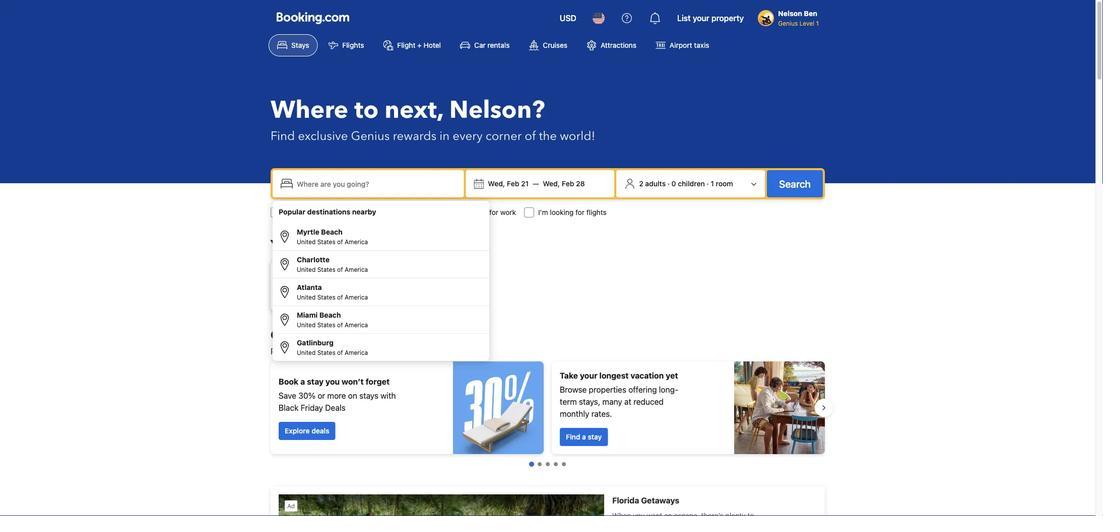Task type: locate. For each thing, give the bounding box(es) containing it.
flight + hotel link
[[375, 34, 450, 56]]

1 america from the top
[[345, 239, 368, 246]]

0 vertical spatial your
[[693, 13, 710, 23]]

explore deals
[[285, 427, 330, 436]]

0
[[672, 180, 677, 188]]

beach inside the miami beach united states of america
[[320, 311, 341, 320]]

offering
[[629, 386, 657, 395]]

0 horizontal spatial your
[[580, 371, 598, 381]]

search for black friday deals on stays image
[[453, 362, 544, 455]]

united down myrtle
[[297, 239, 316, 246]]

1 united from the top
[[297, 239, 316, 246]]

0 vertical spatial beach
[[321, 228, 343, 237]]

you up more
[[326, 377, 340, 387]]

find down where
[[271, 128, 295, 144]]

1 i'm from the left
[[285, 209, 295, 217]]

entire
[[343, 209, 362, 217]]

0 horizontal spatial or
[[318, 392, 325, 401]]

stay inside book a stay you won't forget save 30% or more on stays with black friday deals
[[307, 377, 324, 387]]

states
[[318, 239, 336, 246], [318, 266, 336, 273], [318, 294, 336, 301], [318, 322, 336, 329], [318, 349, 336, 357]]

1 vertical spatial or
[[318, 392, 325, 401]]

a right book
[[301, 377, 305, 387]]

1 horizontal spatial find
[[566, 433, 581, 442]]

recent
[[301, 237, 341, 253]]

people
[[376, 287, 399, 296]]

states inside the miami beach united states of america
[[318, 322, 336, 329]]

for left flights
[[576, 209, 585, 217]]

yet
[[666, 371, 679, 381]]

0 horizontal spatial you
[[326, 377, 340, 387]]

1 vertical spatial stay
[[588, 433, 602, 442]]

wed, right '—'
[[543, 180, 560, 188]]

myrtle beach united states of america
[[297, 228, 368, 246]]

1 horizontal spatial 1
[[817, 20, 819, 27]]

america
[[345, 239, 368, 246], [345, 266, 368, 273], [345, 294, 368, 301], [345, 322, 368, 329], [345, 349, 368, 357]]

1 horizontal spatial 2
[[640, 180, 644, 188]]

home
[[363, 209, 382, 217]]

of inside where to next, nelson? find exclusive genius rewards in every corner of the world!
[[525, 128, 536, 144]]

beach inside myrtle beach united states of america
[[321, 228, 343, 237]]

you right the offers
[[420, 347, 433, 357]]

stays
[[291, 41, 309, 49]]

more
[[327, 392, 346, 401]]

i'm up "your"
[[285, 209, 295, 217]]

and
[[341, 347, 354, 357]]

1 vertical spatial genius
[[351, 128, 390, 144]]

apartment
[[392, 209, 426, 217]]

0 horizontal spatial ·
[[668, 180, 670, 188]]

0 vertical spatial or
[[384, 209, 390, 217]]

28,
[[358, 287, 368, 296]]

0 horizontal spatial looking
[[297, 209, 320, 217]]

or right home
[[384, 209, 390, 217]]

for
[[322, 209, 331, 217], [490, 209, 499, 217], [576, 209, 585, 217], [408, 347, 418, 357]]

stay for find
[[588, 433, 602, 442]]

2 left adults
[[640, 180, 644, 188]]

your inside 'take your longest vacation yet browse properties offering long- term stays, many at reduced monthly rates.'
[[580, 371, 598, 381]]

0 horizontal spatial stay
[[307, 377, 324, 387]]

2 united from the top
[[297, 266, 316, 273]]

your
[[693, 13, 710, 23], [580, 371, 598, 381]]

states inside atlanta united states of america
[[318, 294, 336, 301]]

find down monthly
[[566, 433, 581, 442]]

of
[[525, 128, 536, 144], [337, 239, 343, 246], [337, 266, 343, 273], [337, 294, 343, 301], [337, 322, 343, 329], [337, 349, 343, 357]]

your inside list your property link
[[693, 13, 710, 23]]

united for gatlinburg
[[297, 349, 316, 357]]

a inside book a stay you won't forget save 30% or more on stays with black friday deals
[[301, 377, 305, 387]]

genius inside "nelson ben genius level 1"
[[779, 20, 798, 27]]

a down monthly
[[582, 433, 586, 442]]

states for gatlinburg
[[318, 349, 336, 357]]

1 wed, from the left
[[488, 180, 505, 188]]

4 united from the top
[[297, 322, 316, 329]]

0 horizontal spatial 2
[[370, 287, 375, 296]]

5 states from the top
[[318, 349, 336, 357]]

genius down nelson
[[779, 20, 798, 27]]

5 united from the top
[[297, 349, 316, 357]]

to
[[355, 94, 379, 127]]

friday
[[301, 404, 323, 413]]

wed, left 21
[[488, 180, 505, 188]]

i'm left traveling
[[448, 209, 458, 217]]

0 horizontal spatial i'm
[[285, 209, 295, 217]]

charlotte united states of america
[[297, 256, 368, 273]]

special
[[356, 347, 382, 357]]

5 america from the top
[[345, 349, 368, 357]]

united inside charlotte united states of america
[[297, 266, 316, 273]]

2 i'm from the left
[[448, 209, 458, 217]]

rewards
[[393, 128, 437, 144]]

you
[[420, 347, 433, 357], [326, 377, 340, 387]]

beach up your recent searches
[[321, 228, 343, 237]]

3 america from the top
[[345, 294, 368, 301]]

your right list
[[693, 13, 710, 23]]

miami
[[297, 311, 318, 320]]

america right 21-
[[345, 294, 368, 301]]

0 vertical spatial a
[[301, 377, 305, 387]]

your recent searches
[[271, 237, 396, 253]]

vacation
[[631, 371, 664, 381]]

30%
[[299, 392, 316, 401]]

find inside where to next, nelson? find exclusive genius rewards in every corner of the world!
[[271, 128, 295, 144]]

united down charlotte
[[297, 266, 316, 273]]

progress bar
[[530, 462, 566, 467]]

find a stay
[[566, 433, 602, 442]]

2 adults · 0 children · 1 room
[[640, 180, 734, 188]]

3 united from the top
[[297, 294, 316, 301]]

states down myrtle
[[318, 239, 336, 246]]

1 horizontal spatial or
[[384, 209, 390, 217]]

gatlinburg
[[297, 339, 334, 347]]

2 inside london feb 21-feb 28, 2 people
[[370, 287, 375, 296]]

1 horizontal spatial looking
[[550, 209, 574, 217]]

children
[[678, 180, 705, 188]]

wed, feb 21 — wed, feb 28
[[488, 180, 585, 188]]

0 vertical spatial stay
[[307, 377, 324, 387]]

car
[[475, 41, 486, 49]]

1
[[817, 20, 819, 27], [711, 180, 715, 188]]

1 horizontal spatial i'm
[[448, 209, 458, 217]]

world!
[[560, 128, 596, 144]]

feb left 21
[[507, 180, 520, 188]]

4 america from the top
[[345, 322, 368, 329]]

list box
[[273, 201, 490, 362]]

states up london
[[318, 266, 336, 273]]

states down london
[[318, 294, 336, 301]]

america inside gatlinburg united states of america
[[345, 349, 368, 357]]

1 vertical spatial find
[[566, 433, 581, 442]]

2 right 28,
[[370, 287, 375, 296]]

2 wed, from the left
[[543, 180, 560, 188]]

longest
[[600, 371, 629, 381]]

take your longest vacation yet browse properties offering long- term stays, many at reduced monthly rates.
[[560, 371, 679, 419]]

united down atlanta
[[297, 294, 316, 301]]

united down gatlinburg
[[297, 349, 316, 357]]

room
[[716, 180, 734, 188]]

states up gatlinburg
[[318, 322, 336, 329]]

1 horizontal spatial your
[[693, 13, 710, 23]]

or right 30%
[[318, 392, 325, 401]]

1 horizontal spatial you
[[420, 347, 433, 357]]

· right children
[[707, 180, 709, 188]]

+
[[418, 41, 422, 49]]

0 horizontal spatial 1
[[711, 180, 715, 188]]

united for charlotte
[[297, 266, 316, 273]]

london feb 21-feb 28, 2 people
[[319, 277, 399, 296]]

states for atlanta
[[318, 294, 336, 301]]

airport
[[670, 41, 693, 49]]

0 horizontal spatial a
[[301, 377, 305, 387]]

2 america from the top
[[345, 266, 368, 273]]

looking up myrtle
[[297, 209, 320, 217]]

looking for i'm
[[297, 209, 320, 217]]

reduced
[[634, 398, 664, 407]]

1 vertical spatial your
[[580, 371, 598, 381]]

stay up 30%
[[307, 377, 324, 387]]

list your property link
[[672, 6, 750, 30]]

stay for book
[[307, 377, 324, 387]]

take your longest vacation yet image
[[735, 362, 826, 455]]

stay down rates.
[[588, 433, 602, 442]]

browse
[[560, 386, 587, 395]]

2 looking from the left
[[550, 209, 574, 217]]

states down gatlinburg
[[318, 349, 336, 357]]

for right the offers
[[408, 347, 418, 357]]

looking
[[297, 209, 320, 217], [550, 209, 574, 217]]

feb left 28
[[562, 180, 575, 188]]

flight + hotel
[[398, 41, 441, 49]]

popular
[[279, 208, 306, 216]]

flights
[[587, 209, 607, 217]]

· left the 0
[[668, 180, 670, 188]]

exclusive
[[298, 128, 348, 144]]

1 vertical spatial beach
[[320, 311, 341, 320]]

america inside charlotte united states of america
[[345, 266, 368, 273]]

states inside gatlinburg united states of america
[[318, 349, 336, 357]]

nearby
[[352, 208, 376, 216]]

1 vertical spatial you
[[326, 377, 340, 387]]

2 inside 2 adults · 0 children · 1 room button
[[640, 180, 644, 188]]

united inside atlanta united states of america
[[297, 294, 316, 301]]

i'm
[[539, 209, 548, 217]]

genius inside where to next, nelson? find exclusive genius rewards in every corner of the world!
[[351, 128, 390, 144]]

properties
[[589, 386, 627, 395]]

0 vertical spatial 1
[[817, 20, 819, 27]]

beach for myrtle beach
[[321, 228, 343, 237]]

america up london feb 21-feb 28, 2 people
[[345, 266, 368, 273]]

adults
[[646, 180, 666, 188]]

your right the take
[[580, 371, 598, 381]]

united for atlanta
[[297, 294, 316, 301]]

0 horizontal spatial wed,
[[488, 180, 505, 188]]

work
[[501, 209, 516, 217]]

0 vertical spatial 2
[[640, 180, 644, 188]]

2 states from the top
[[318, 266, 336, 273]]

traveling
[[460, 209, 488, 217]]

miami beach united states of america
[[297, 311, 368, 329]]

explore
[[285, 427, 310, 436]]

find inside offers main content
[[566, 433, 581, 442]]

0 vertical spatial genius
[[779, 20, 798, 27]]

for left an
[[322, 209, 331, 217]]

1 left room
[[711, 180, 715, 188]]

america up and
[[345, 322, 368, 329]]

1 vertical spatial a
[[582, 433, 586, 442]]

beach
[[321, 228, 343, 237], [320, 311, 341, 320]]

0 horizontal spatial find
[[271, 128, 295, 144]]

united down miami
[[297, 322, 316, 329]]

america down i'm looking for an entire home or apartment
[[345, 239, 368, 246]]

america right the deals,
[[345, 349, 368, 357]]

1 inside "nelson ben genius level 1"
[[817, 20, 819, 27]]

1 horizontal spatial a
[[582, 433, 586, 442]]

1 looking from the left
[[297, 209, 320, 217]]

gatlinburg united states of america
[[297, 339, 368, 357]]

beach right miami
[[320, 311, 341, 320]]

feb left 28,
[[344, 287, 356, 296]]

1 · from the left
[[668, 180, 670, 188]]

for left work
[[490, 209, 499, 217]]

1 horizontal spatial stay
[[588, 433, 602, 442]]

2 · from the left
[[707, 180, 709, 188]]

united inside myrtle beach united states of america
[[297, 239, 316, 246]]

destinations
[[307, 208, 351, 216]]

genius
[[779, 20, 798, 27], [351, 128, 390, 144]]

1 vertical spatial 2
[[370, 287, 375, 296]]

1 vertical spatial 1
[[711, 180, 715, 188]]

1 right the level
[[817, 20, 819, 27]]

states inside charlotte united states of america
[[318, 266, 336, 273]]

1 horizontal spatial wed,
[[543, 180, 560, 188]]

3 states from the top
[[318, 294, 336, 301]]

taxis
[[695, 41, 710, 49]]

1 horizontal spatial ·
[[707, 180, 709, 188]]

4 states from the top
[[318, 322, 336, 329]]

region
[[263, 358, 834, 459]]

of inside gatlinburg united states of america
[[337, 349, 343, 357]]

0 vertical spatial find
[[271, 128, 295, 144]]

1 states from the top
[[318, 239, 336, 246]]

london
[[319, 277, 345, 285]]

you inside offers promotions, deals, and special offers for you
[[420, 347, 433, 357]]

1 horizontal spatial genius
[[779, 20, 798, 27]]

america for gatlinburg
[[345, 349, 368, 357]]

0 vertical spatial you
[[420, 347, 433, 357]]

list box containing popular destinations nearby
[[273, 201, 490, 362]]

america inside atlanta united states of america
[[345, 294, 368, 301]]

of inside charlotte united states of america
[[337, 266, 343, 273]]

looking right i'm
[[550, 209, 574, 217]]

genius down to
[[351, 128, 390, 144]]

feb
[[507, 180, 520, 188], [562, 180, 575, 188], [319, 287, 331, 296], [344, 287, 356, 296]]

0 horizontal spatial genius
[[351, 128, 390, 144]]

united inside gatlinburg united states of america
[[297, 349, 316, 357]]



Task type: describe. For each thing, give the bounding box(es) containing it.
21-
[[333, 287, 344, 296]]

car rentals link
[[452, 34, 519, 56]]

popular destinations nearby group
[[273, 223, 490, 362]]

find a stay link
[[560, 429, 608, 447]]

atlanta
[[297, 284, 322, 292]]

search button
[[768, 170, 824, 198]]

21
[[521, 180, 529, 188]]

black
[[279, 404, 299, 413]]

corner
[[486, 128, 522, 144]]

offers
[[271, 328, 307, 344]]

of inside myrtle beach united states of america
[[337, 239, 343, 246]]

united inside the miami beach united states of america
[[297, 322, 316, 329]]

the
[[539, 128, 557, 144]]

nelson
[[779, 9, 803, 18]]

progress bar inside offers main content
[[530, 462, 566, 467]]

myrtle
[[297, 228, 320, 237]]

won't
[[342, 377, 364, 387]]

rates.
[[592, 410, 613, 419]]

attractions
[[601, 41, 637, 49]]

feb down london
[[319, 287, 331, 296]]

i'm looking for an entire home or apartment
[[285, 209, 426, 217]]

deals,
[[317, 347, 339, 357]]

america for charlotte
[[345, 266, 368, 273]]

states for charlotte
[[318, 266, 336, 273]]

offers main content
[[263, 328, 834, 517]]

searches
[[344, 237, 396, 253]]

where
[[271, 94, 349, 127]]

1 inside button
[[711, 180, 715, 188]]

hotel
[[424, 41, 441, 49]]

of inside the miami beach united states of america
[[337, 322, 343, 329]]

attractions link
[[578, 34, 645, 56]]

monthly
[[560, 410, 590, 419]]

list your property
[[678, 13, 744, 23]]

rentals
[[488, 41, 510, 49]]

your
[[271, 237, 298, 253]]

at
[[625, 398, 632, 407]]

your for take
[[580, 371, 598, 381]]

booking.com image
[[277, 12, 349, 24]]

your for list
[[693, 13, 710, 23]]

of inside atlanta united states of america
[[337, 294, 343, 301]]

book a stay you won't forget save 30% or more on stays with black friday deals
[[279, 377, 396, 413]]

deals
[[325, 404, 346, 413]]

a for find
[[582, 433, 586, 442]]

stays link
[[269, 34, 318, 56]]

your account menu nelson ben genius level 1 element
[[759, 5, 824, 28]]

for inside offers promotions, deals, and special offers for you
[[408, 347, 418, 357]]

i'm for i'm looking for an entire home or apartment
[[285, 209, 295, 217]]

next,
[[385, 94, 444, 127]]

flight
[[398, 41, 416, 49]]

an
[[333, 209, 341, 217]]

where to next, nelson? find exclusive genius rewards in every corner of the world!
[[271, 94, 596, 144]]

list
[[678, 13, 691, 23]]

airport taxis
[[670, 41, 710, 49]]

i'm traveling for work
[[448, 209, 516, 217]]

on
[[348, 392, 357, 401]]

28
[[576, 180, 585, 188]]

america inside myrtle beach united states of america
[[345, 239, 368, 246]]

or inside book a stay you won't forget save 30% or more on stays with black friday deals
[[318, 392, 325, 401]]

nelson?
[[450, 94, 545, 127]]

america inside the miami beach united states of america
[[345, 322, 368, 329]]

atlanta united states of america
[[297, 284, 368, 301]]

explore deals link
[[279, 423, 336, 441]]

flights link
[[320, 34, 373, 56]]

states inside myrtle beach united states of america
[[318, 239, 336, 246]]

for for work
[[490, 209, 499, 217]]

offers
[[384, 347, 406, 357]]

beach for miami beach
[[320, 311, 341, 320]]

usd
[[560, 13, 577, 23]]

book
[[279, 377, 299, 387]]

every
[[453, 128, 483, 144]]

for for flights
[[576, 209, 585, 217]]

Where are you going? field
[[293, 175, 460, 193]]

a for book
[[301, 377, 305, 387]]

property
[[712, 13, 744, 23]]

car rentals
[[475, 41, 510, 49]]

region containing take your longest vacation yet
[[263, 358, 834, 459]]

airport taxis link
[[647, 34, 718, 56]]

—
[[533, 180, 539, 188]]

looking for i'm
[[550, 209, 574, 217]]

america for atlanta
[[345, 294, 368, 301]]

search
[[780, 178, 811, 190]]

long-
[[659, 386, 679, 395]]

you inside book a stay you won't forget save 30% or more on stays with black friday deals
[[326, 377, 340, 387]]

for for an
[[322, 209, 331, 217]]

i'm looking for flights
[[539, 209, 607, 217]]

term
[[560, 398, 577, 407]]

flights
[[343, 41, 364, 49]]

2 adults · 0 children · 1 room button
[[621, 174, 761, 194]]

many
[[603, 398, 623, 407]]

offers promotions, deals, and special offers for you
[[271, 328, 433, 357]]

save
[[279, 392, 297, 401]]

usd button
[[554, 6, 583, 30]]

i'm for i'm traveling for work
[[448, 209, 458, 217]]

nelson ben genius level 1
[[779, 9, 819, 27]]

forget
[[366, 377, 390, 387]]

in
[[440, 128, 450, 144]]

popular destinations nearby
[[279, 208, 376, 216]]

stays,
[[579, 398, 601, 407]]

with
[[381, 392, 396, 401]]



Task type: vqa. For each thing, say whether or not it's contained in the screenshot.
Beach in the Miami Beach United States of America
yes



